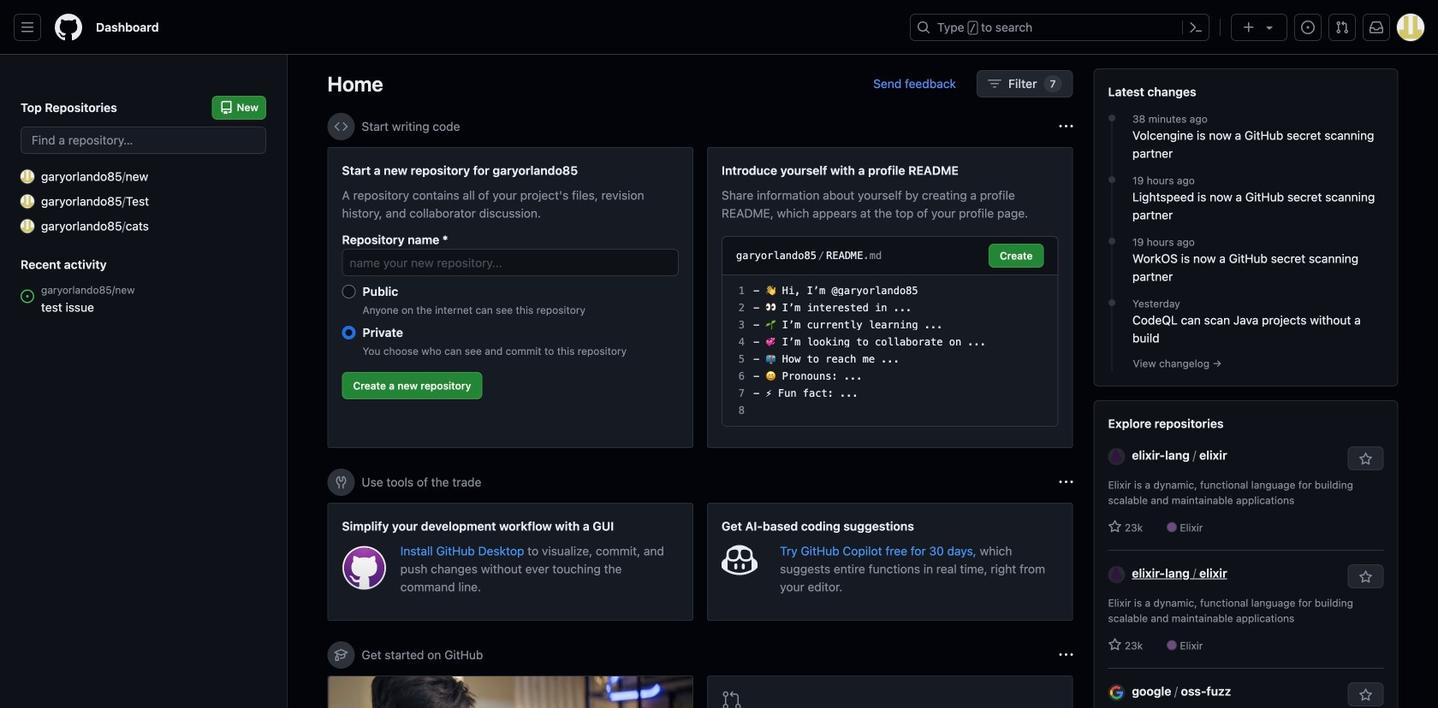 Task type: describe. For each thing, give the bounding box(es) containing it.
git pull request image
[[1335, 21, 1349, 34]]

command palette image
[[1189, 21, 1203, 34]]

1 @elixir-lang profile image from the top
[[1108, 448, 1125, 465]]

what is github? element
[[327, 676, 693, 709]]

3 dot fill image from the top
[[1105, 296, 1119, 310]]

2 @elixir-lang profile image from the top
[[1108, 566, 1125, 584]]

Find a repository… text field
[[21, 127, 266, 154]]

Top Repositories search field
[[21, 127, 266, 154]]

git pull request image
[[722, 691, 742, 709]]

introduce yourself with a profile readme element
[[707, 147, 1073, 449]]

mortar board image
[[334, 649, 348, 663]]

filter image
[[988, 77, 1001, 91]]

star this repository image for second @elixir-lang profile image
[[1359, 571, 1373, 585]]

none submit inside introduce yourself with a profile readme element
[[989, 244, 1044, 268]]

star this repository image for @google profile image
[[1359, 689, 1373, 703]]

notifications image
[[1370, 21, 1383, 34]]

issue opened image
[[1301, 21, 1315, 34]]

cats image
[[21, 220, 34, 233]]

tools image
[[334, 476, 348, 490]]

get ai-based coding suggestions element
[[707, 503, 1073, 621]]

dot fill image
[[1105, 111, 1119, 125]]

star image for second @elixir-lang profile image
[[1108, 639, 1122, 652]]

star image for second @elixir-lang profile image from the bottom of the explore repositories navigation
[[1108, 520, 1122, 534]]

3 why am i seeing this? image from the top
[[1059, 649, 1073, 663]]

none radio inside start a new repository element
[[342, 326, 356, 340]]

what is github? image
[[328, 677, 692, 709]]



Task type: vqa. For each thing, say whether or not it's contained in the screenshot.
Why am I seeing this? image to the top
yes



Task type: locate. For each thing, give the bounding box(es) containing it.
why am i seeing this? image for introduce yourself with a profile readme element
[[1059, 120, 1073, 134]]

@elixir-lang profile image
[[1108, 448, 1125, 465], [1108, 566, 1125, 584]]

test image
[[21, 195, 34, 208]]

2 star this repository image from the top
[[1359, 689, 1373, 703]]

2 vertical spatial dot fill image
[[1105, 296, 1119, 310]]

open issue image
[[21, 290, 34, 303]]

1 star image from the top
[[1108, 520, 1122, 534]]

dot fill image
[[1105, 173, 1119, 187], [1105, 235, 1119, 248], [1105, 296, 1119, 310]]

explore element
[[1093, 68, 1398, 709]]

None submit
[[989, 244, 1044, 268]]

new image
[[21, 170, 34, 184]]

homepage image
[[55, 14, 82, 41]]

1 dot fill image from the top
[[1105, 173, 1119, 187]]

0 vertical spatial star image
[[1108, 520, 1122, 534]]

1 vertical spatial star this repository image
[[1359, 689, 1373, 703]]

0 vertical spatial @elixir-lang profile image
[[1108, 448, 1125, 465]]

2 dot fill image from the top
[[1105, 235, 1119, 248]]

star this repository image
[[1359, 571, 1373, 585], [1359, 689, 1373, 703]]

0 vertical spatial dot fill image
[[1105, 173, 1119, 187]]

star image
[[1108, 520, 1122, 534], [1108, 639, 1122, 652]]

1 vertical spatial star image
[[1108, 639, 1122, 652]]

start a new repository element
[[327, 147, 693, 449]]

simplify your development workflow with a gui element
[[327, 503, 693, 621]]

why am i seeing this? image for get ai-based coding suggestions element
[[1059, 476, 1073, 490]]

None radio
[[342, 326, 356, 340]]

explore repositories navigation
[[1093, 401, 1398, 709]]

0 vertical spatial star this repository image
[[1359, 571, 1373, 585]]

why am i seeing this? image
[[1059, 120, 1073, 134], [1059, 476, 1073, 490], [1059, 649, 1073, 663]]

plus image
[[1242, 21, 1256, 34]]

2 why am i seeing this? image from the top
[[1059, 476, 1073, 490]]

star this repository image
[[1359, 453, 1373, 466]]

1 vertical spatial @elixir-lang profile image
[[1108, 566, 1125, 584]]

name your new repository... text field
[[342, 249, 679, 276]]

2 vertical spatial why am i seeing this? image
[[1059, 649, 1073, 663]]

0 vertical spatial why am i seeing this? image
[[1059, 120, 1073, 134]]

2 star image from the top
[[1108, 639, 1122, 652]]

1 why am i seeing this? image from the top
[[1059, 120, 1073, 134]]

None radio
[[342, 285, 356, 299]]

@google profile image
[[1108, 685, 1125, 702]]

1 star this repository image from the top
[[1359, 571, 1373, 585]]

triangle down image
[[1263, 21, 1276, 34]]

code image
[[334, 120, 348, 134]]

github desktop image
[[342, 546, 387, 591]]

none radio inside start a new repository element
[[342, 285, 356, 299]]

1 vertical spatial dot fill image
[[1105, 235, 1119, 248]]

1 vertical spatial why am i seeing this? image
[[1059, 476, 1073, 490]]



